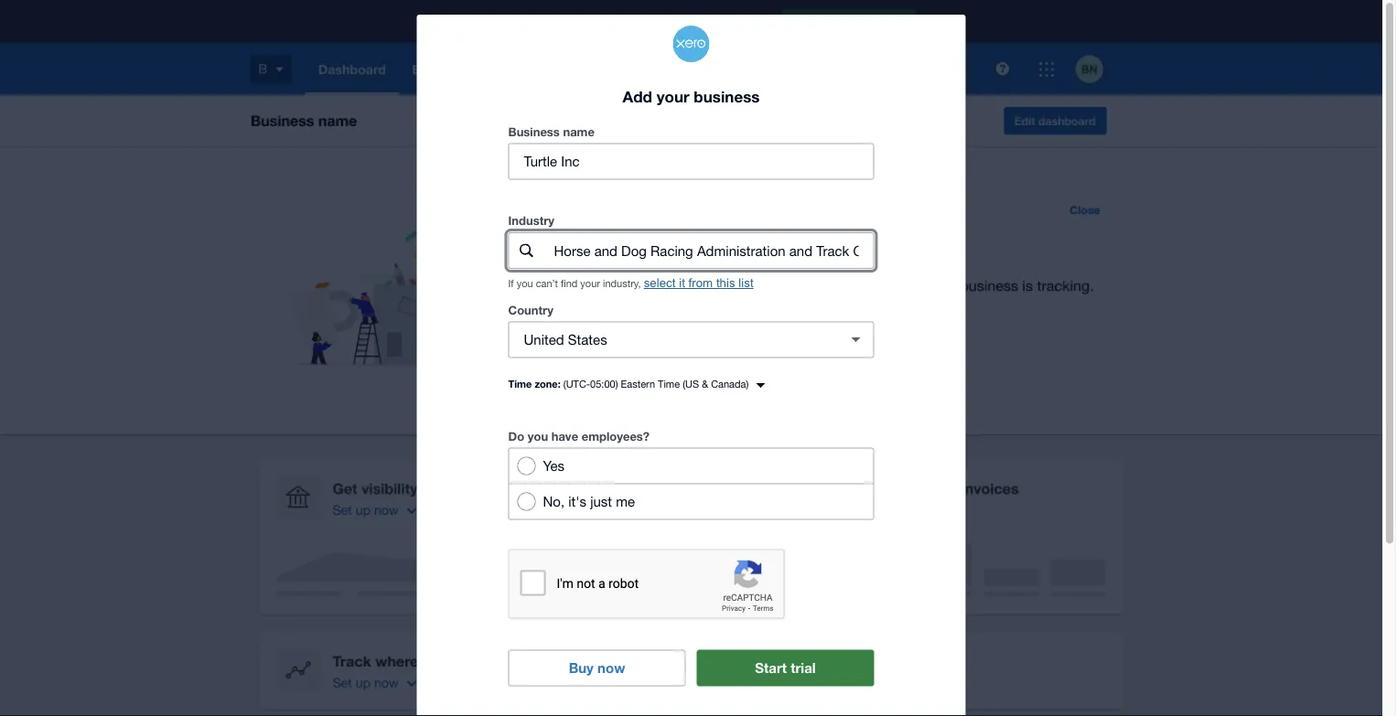 Task type: vqa. For each thing, say whether or not it's contained in the screenshot.
TIME ZONE: (UTC-05:00) EASTERN TIME (US & CANADA) in the bottom of the page
yes



Task type: locate. For each thing, give the bounding box(es) containing it.
you
[[517, 278, 533, 289], [528, 429, 548, 443]]

start
[[755, 660, 787, 677]]

add your business
[[623, 87, 760, 106]]

0 horizontal spatial your
[[581, 278, 600, 289]]

do you have employees?
[[508, 429, 650, 443]]

xero image
[[673, 26, 710, 62]]

time zone: (utc-05:00) eastern time (us & canada)
[[508, 378, 749, 390]]

do
[[508, 429, 525, 443]]

select
[[644, 276, 676, 290]]

your
[[657, 87, 690, 106], [581, 278, 600, 289]]

add
[[623, 87, 653, 106]]

1 horizontal spatial time
[[658, 378, 680, 390]]

find
[[561, 278, 578, 289]]

0 horizontal spatial time
[[508, 378, 532, 390]]

you inside if you can't find your industry, select it from this list
[[517, 278, 533, 289]]

no,
[[543, 494, 565, 510]]

time left the zone:
[[508, 378, 532, 390]]

buy now
[[569, 660, 625, 677]]

it's
[[569, 494, 587, 510]]

time left (us
[[658, 378, 680, 390]]

country
[[508, 303, 554, 317]]

1 vertical spatial you
[[528, 429, 548, 443]]

me
[[616, 494, 635, 510]]

you for have
[[528, 429, 548, 443]]

zone:
[[535, 378, 561, 390]]

your right find
[[581, 278, 600, 289]]

no, it's just me
[[543, 494, 635, 510]]

canada)
[[711, 378, 749, 390]]

0 vertical spatial your
[[657, 87, 690, 106]]

you right do at bottom left
[[528, 429, 548, 443]]

search icon image
[[520, 244, 534, 257]]

eastern
[[621, 378, 655, 390]]

trial
[[791, 660, 816, 677]]

your right add
[[657, 87, 690, 106]]

from
[[689, 276, 713, 290]]

you right if
[[517, 278, 533, 289]]

it
[[679, 276, 685, 290]]

buy
[[569, 660, 594, 677]]

industry
[[508, 214, 555, 228]]

time
[[508, 378, 532, 390], [658, 378, 680, 390]]

do you have employees? group
[[508, 448, 875, 520]]

1 vertical spatial your
[[581, 278, 600, 289]]

your inside if you can't find your industry, select it from this list
[[581, 278, 600, 289]]

business
[[694, 87, 760, 106]]

business
[[508, 124, 560, 138]]

business name
[[508, 124, 595, 138]]

(utc-
[[564, 378, 590, 390]]

0 vertical spatial you
[[517, 278, 533, 289]]



Task type: describe. For each thing, give the bounding box(es) containing it.
list
[[739, 276, 754, 290]]

clear image
[[838, 322, 875, 358]]

(us
[[683, 378, 699, 390]]

05:00)
[[590, 378, 618, 390]]

just
[[591, 494, 612, 510]]

now
[[598, 660, 625, 677]]

if you can't find your industry, select it from this list
[[508, 276, 754, 290]]

1 horizontal spatial your
[[657, 87, 690, 106]]

can't
[[536, 278, 558, 289]]

you for can't
[[517, 278, 533, 289]]

1 time from the left
[[508, 378, 532, 390]]

Industry field
[[552, 233, 874, 268]]

2 time from the left
[[658, 378, 680, 390]]

Country field
[[509, 322, 831, 357]]

if
[[508, 278, 514, 289]]

buy now button
[[508, 650, 686, 687]]

start trial button
[[697, 650, 875, 687]]

have
[[552, 429, 579, 443]]

name
[[563, 124, 595, 138]]

&
[[702, 378, 709, 390]]

this
[[717, 276, 736, 290]]

industry,
[[603, 278, 641, 289]]

start trial
[[755, 660, 816, 677]]

Business name field
[[509, 144, 874, 179]]

employees?
[[582, 429, 650, 443]]

select it from this list button
[[644, 276, 754, 290]]

yes
[[543, 458, 565, 474]]



